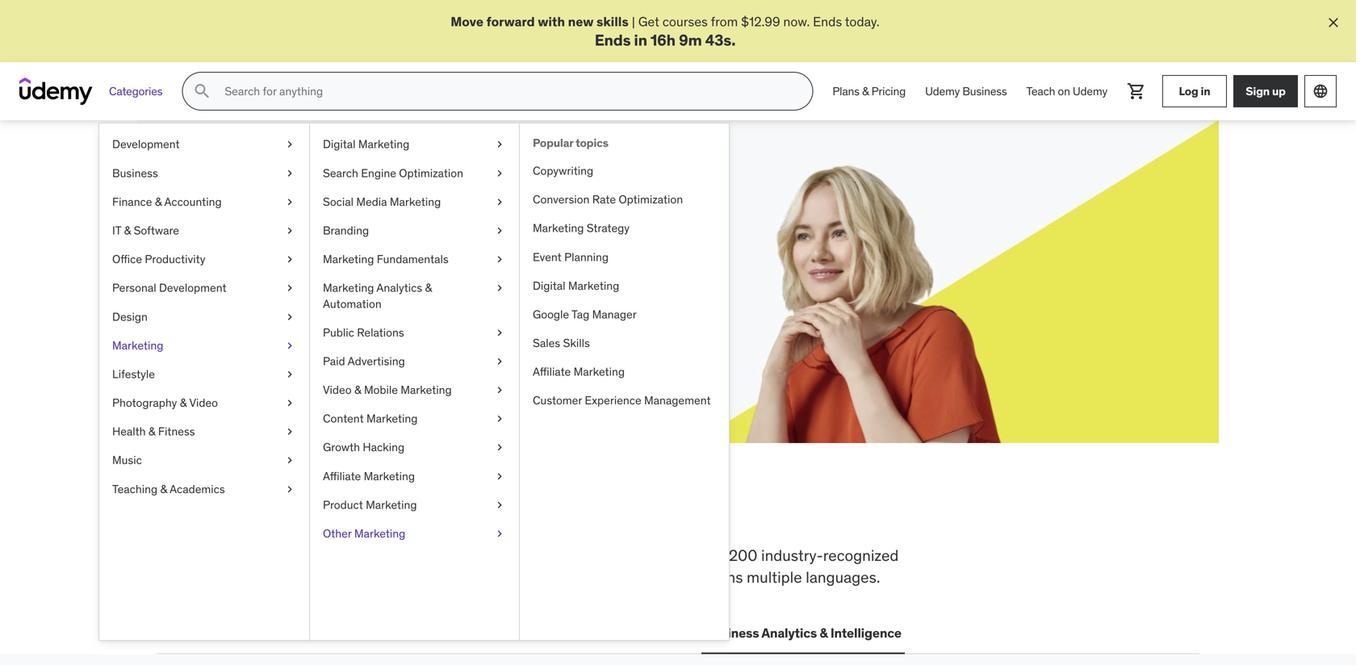 Task type: describe. For each thing, give the bounding box(es) containing it.
well-
[[398, 567, 432, 587]]

teaching
[[112, 482, 158, 496]]

0 horizontal spatial in
[[508, 493, 540, 535]]

supports
[[334, 567, 395, 587]]

xsmall image for growth hacking
[[493, 440, 506, 456]]

skills inside other marketing element
[[563, 336, 590, 350]]

personal development link
[[99, 274, 309, 303]]

to
[[383, 546, 397, 565]]

today. inside skills for your future expand your potential with a course for as little as $12.99. sale ends today.
[[319, 249, 354, 265]]

finance & accounting
[[112, 195, 222, 209]]

xsmall image for lifestyle
[[283, 367, 296, 382]]

data
[[491, 625, 519, 641]]

product marketing
[[323, 498, 417, 512]]

software
[[134, 223, 179, 238]]

xsmall image for digital marketing
[[493, 137, 506, 152]]

need
[[425, 493, 502, 535]]

log in
[[1179, 84, 1211, 98]]

xsmall image for teaching & academics
[[283, 482, 296, 497]]

xsmall image for development
[[283, 137, 296, 152]]

marketing down paid advertising link
[[401, 383, 452, 397]]

udemy inside 'link'
[[925, 84, 960, 98]]

& for accounting
[[155, 195, 162, 209]]

customer experience management link
[[520, 387, 729, 415]]

marketing analytics & automation
[[323, 281, 432, 311]]

personal development
[[112, 281, 227, 295]]

with inside skills for your future expand your potential with a course for as little as $12.99. sale ends today.
[[343, 231, 368, 247]]

planning
[[565, 250, 609, 264]]

productivity
[[145, 252, 205, 267]]

xsmall image for photography & video
[[283, 395, 296, 411]]

recognized
[[823, 546, 899, 565]]

growth hacking link
[[310, 433, 519, 462]]

marketing up experience
[[574, 365, 625, 379]]

close image
[[1326, 15, 1342, 31]]

pricing
[[872, 84, 906, 98]]

google
[[533, 307, 569, 322]]

$12.99
[[741, 13, 781, 30]]

business analytics & intelligence
[[705, 625, 902, 641]]

search engine optimization link
[[310, 159, 519, 188]]

course
[[381, 231, 420, 247]]

xsmall image for it & software
[[283, 223, 296, 239]]

xsmall image for video & mobile marketing
[[493, 382, 506, 398]]

1 horizontal spatial video
[[323, 383, 352, 397]]

xsmall image for marketing
[[283, 338, 296, 354]]

marketing analytics & automation link
[[310, 274, 519, 318]]

sign up link
[[1234, 75, 1298, 108]]

google tag manager
[[533, 307, 637, 322]]

data science button
[[488, 614, 573, 653]]

it & software link
[[99, 216, 309, 245]]

other marketing
[[323, 526, 406, 541]]

marketing down search engine optimization link at top
[[390, 195, 441, 209]]

teach
[[1027, 84, 1056, 98]]

& for video
[[180, 396, 187, 410]]

music
[[112, 453, 142, 468]]

over
[[696, 546, 725, 565]]

& for mobile
[[354, 383, 361, 397]]

sign up
[[1246, 84, 1286, 98]]

public relations
[[323, 325, 404, 340]]

paid advertising
[[323, 354, 405, 369]]

plans
[[833, 84, 860, 98]]

finance
[[112, 195, 152, 209]]

marketing down planning
[[568, 278, 620, 293]]

affiliate marketing for bottommost affiliate marketing link
[[323, 469, 415, 484]]

place
[[610, 493, 694, 535]]

tag
[[572, 307, 590, 322]]

now.
[[784, 13, 810, 30]]

from
[[711, 13, 738, 30]]

leadership button
[[402, 614, 475, 653]]

accounting
[[164, 195, 222, 209]]

it certifications button
[[287, 614, 389, 653]]

sale
[[260, 249, 285, 265]]

& for academics
[[160, 482, 167, 496]]

& inside button
[[820, 625, 828, 641]]

skills for your future expand your potential with a course for as little as $12.99. sale ends today.
[[215, 191, 500, 265]]

for for workplace
[[674, 546, 692, 565]]

future
[[398, 191, 477, 224]]

1 vertical spatial affiliate marketing link
[[310, 462, 519, 491]]

0 horizontal spatial your
[[261, 231, 286, 247]]

multiple
[[747, 567, 802, 587]]

& inside the marketing analytics & automation
[[425, 281, 432, 295]]

move forward with new skills | get courses from $12.99 now. ends today. ends in 16h 9m 43s .
[[451, 13, 880, 50]]

marketing down the conversion
[[533, 221, 584, 236]]

finance & accounting link
[[99, 188, 309, 216]]

forward
[[487, 13, 535, 30]]

xsmall image for personal development
[[283, 280, 296, 296]]

business for business analytics & intelligence
[[705, 625, 759, 641]]

rounded
[[432, 567, 489, 587]]

web development button
[[157, 614, 274, 653]]

manager
[[592, 307, 637, 322]]

ends
[[288, 249, 316, 265]]

log in link
[[1163, 75, 1227, 108]]

event planning
[[533, 250, 609, 264]]

marketing strategy link
[[520, 214, 729, 243]]

office productivity link
[[99, 245, 309, 274]]

sales skills link
[[520, 329, 729, 358]]

office productivity
[[112, 252, 205, 267]]

topics
[[576, 136, 609, 150]]

xsmall image for content marketing
[[493, 411, 506, 427]]

sales skills
[[533, 336, 590, 350]]

xsmall image for paid advertising
[[493, 354, 506, 369]]

media
[[356, 195, 387, 209]]

digital for the leftmost digital marketing link
[[323, 137, 356, 152]]

paid advertising link
[[310, 347, 519, 376]]

expand
[[215, 231, 258, 247]]

udemy business link
[[916, 72, 1017, 111]]

xsmall image for product marketing
[[493, 497, 506, 513]]

shopping cart with 0 items image
[[1127, 82, 1147, 101]]

affiliate marketing for affiliate marketing link to the right
[[533, 365, 625, 379]]

design link
[[99, 303, 309, 331]]

new
[[568, 13, 594, 30]]

spans
[[703, 567, 743, 587]]

marketing down video & mobile marketing
[[367, 412, 418, 426]]

1 vertical spatial skills
[[268, 493, 355, 535]]

covering
[[157, 546, 218, 565]]

& for software
[[124, 223, 131, 238]]

content marketing
[[323, 412, 418, 426]]

certifications,
[[157, 567, 250, 587]]

0 horizontal spatial video
[[189, 396, 218, 410]]

mobile
[[364, 383, 398, 397]]

in inside move forward with new skills | get courses from $12.99 now. ends today. ends in 16h 9m 43s .
[[634, 30, 647, 50]]

teaching & academics
[[112, 482, 225, 496]]

marketing down branding
[[323, 252, 374, 267]]

xsmall image for business
[[283, 165, 296, 181]]

1 horizontal spatial your
[[334, 191, 393, 224]]

$12.99.
[[215, 249, 257, 265]]



Task type: vqa. For each thing, say whether or not it's contained in the screenshot.
My within 'link'
no



Task type: locate. For each thing, give the bounding box(es) containing it.
customer
[[533, 393, 582, 408]]

1 vertical spatial with
[[343, 231, 368, 247]]

development
[[112, 137, 180, 152], [159, 281, 227, 295], [190, 625, 271, 641]]

1 vertical spatial digital
[[533, 278, 566, 293]]

2 horizontal spatial for
[[674, 546, 692, 565]]

xsmall image for branding
[[493, 223, 506, 239]]

xsmall image inside marketing fundamentals link
[[493, 252, 506, 267]]

2 udemy from the left
[[1073, 84, 1108, 98]]

marketing up lifestyle at the bottom left of the page
[[112, 338, 163, 353]]

1 horizontal spatial digital
[[533, 278, 566, 293]]

video down 'lifestyle' link
[[189, 396, 218, 410]]

digital marketing link up manager
[[520, 272, 729, 300]]

1 horizontal spatial business
[[705, 625, 759, 641]]

business inside udemy business 'link'
[[963, 84, 1007, 98]]

a
[[371, 231, 378, 247]]

submit search image
[[192, 82, 212, 101]]

other marketing link
[[310, 520, 519, 548]]

xsmall image
[[283, 137, 296, 152], [493, 137, 506, 152], [493, 165, 506, 181], [283, 194, 296, 210], [493, 194, 506, 210], [493, 223, 506, 239], [283, 252, 296, 267], [493, 252, 506, 267], [493, 280, 506, 296], [493, 325, 506, 341], [493, 382, 506, 398], [493, 411, 506, 427], [493, 440, 506, 456], [283, 482, 296, 497], [493, 497, 506, 513]]

xsmall image for finance & accounting
[[283, 194, 296, 210]]

business left teach
[[963, 84, 1007, 98]]

2 vertical spatial in
[[508, 493, 540, 535]]

1 vertical spatial analytics
[[762, 625, 817, 641]]

0 horizontal spatial udemy
[[925, 84, 960, 98]]

1 horizontal spatial digital marketing
[[533, 278, 620, 293]]

0 horizontal spatial as
[[442, 231, 455, 247]]

xsmall image for other marketing
[[493, 526, 506, 542]]

1 vertical spatial optimization
[[619, 192, 683, 207]]

business link
[[99, 159, 309, 188]]

xsmall image inside branding link
[[493, 223, 506, 239]]

plans & pricing link
[[823, 72, 916, 111]]

certifications
[[304, 625, 386, 641]]

xsmall image inside content marketing link
[[493, 411, 506, 427]]

0 horizontal spatial optimization
[[399, 166, 463, 180]]

sign
[[1246, 84, 1270, 98]]

today.
[[845, 13, 880, 30], [319, 249, 354, 265]]

xsmall image inside office productivity link
[[283, 252, 296, 267]]

xsmall image for health & fitness
[[283, 424, 296, 440]]

1 horizontal spatial digital marketing link
[[520, 272, 729, 300]]

xsmall image for marketing fundamentals
[[493, 252, 506, 267]]

photography & video link
[[99, 389, 309, 418]]

& down marketing fundamentals link
[[425, 281, 432, 295]]

analytics down fundamentals at the top
[[377, 281, 422, 295]]

business inside "link"
[[112, 166, 158, 180]]

1 horizontal spatial analytics
[[762, 625, 817, 641]]

1 horizontal spatial optimization
[[619, 192, 683, 207]]

1 vertical spatial it
[[290, 625, 301, 641]]

0 vertical spatial it
[[112, 223, 121, 238]]

0 horizontal spatial digital
[[323, 137, 356, 152]]

|
[[632, 13, 635, 30]]

1 horizontal spatial in
[[634, 30, 647, 50]]

& up office
[[124, 223, 131, 238]]

xsmall image inside photography & video link
[[283, 395, 296, 411]]

udemy image
[[19, 78, 93, 105]]

1 horizontal spatial it
[[290, 625, 301, 641]]

16h 9m 43s
[[651, 30, 732, 50]]

0 horizontal spatial business
[[112, 166, 158, 180]]

1 vertical spatial skills
[[563, 336, 590, 350]]

1 vertical spatial digital marketing link
[[520, 272, 729, 300]]

skills inside skills for your future expand your potential with a course for as little as $12.99. sale ends today.
[[215, 191, 287, 224]]

digital for digital marketing link to the bottom
[[533, 278, 566, 293]]

in
[[634, 30, 647, 50], [1201, 84, 1211, 98], [508, 493, 540, 535]]

xsmall image inside music link
[[283, 453, 296, 469]]

social media marketing link
[[310, 188, 519, 216]]

1 horizontal spatial ends
[[813, 13, 842, 30]]

xsmall image for design
[[283, 309, 296, 325]]

xsmall image for music
[[283, 453, 296, 469]]

xsmall image inside marketing analytics & automation link
[[493, 280, 506, 296]]

0 horizontal spatial it
[[112, 223, 121, 238]]

0 vertical spatial for
[[292, 191, 330, 224]]

today. right now.
[[845, 13, 880, 30]]

with left new
[[538, 13, 565, 30]]

for up and on the bottom of page
[[674, 546, 692, 565]]

popular topics
[[533, 136, 609, 150]]

xsmall image inside the business "link"
[[283, 165, 296, 181]]

0 vertical spatial digital marketing
[[323, 137, 410, 152]]

& for pricing
[[862, 84, 869, 98]]

health
[[112, 424, 146, 439]]

digital up the google
[[533, 278, 566, 293]]

& left intelligence
[[820, 625, 828, 641]]

0 vertical spatial your
[[334, 191, 393, 224]]

0 vertical spatial development
[[112, 137, 180, 152]]

digital marketing up engine
[[323, 137, 410, 152]]

udemy right pricing
[[925, 84, 960, 98]]

xsmall image inside video & mobile marketing link
[[493, 382, 506, 398]]

health & fitness
[[112, 424, 195, 439]]

digital marketing inside other marketing element
[[533, 278, 620, 293]]

xsmall image inside the 'health & fitness' link
[[283, 424, 296, 440]]

lifestyle link
[[99, 360, 309, 389]]

you
[[361, 493, 419, 535]]

0 horizontal spatial digital marketing
[[323, 137, 410, 152]]

0 vertical spatial analytics
[[377, 281, 422, 295]]

analytics for marketing
[[377, 281, 422, 295]]

& inside 'link'
[[862, 84, 869, 98]]

affiliate marketing link up all the skills you need in one place
[[310, 462, 519, 491]]

0 vertical spatial affiliate marketing
[[533, 365, 625, 379]]

development
[[580, 567, 670, 587]]

digital marketing link
[[310, 130, 519, 159], [520, 272, 729, 300]]

0 horizontal spatial affiliate marketing link
[[310, 462, 519, 491]]

search
[[323, 166, 358, 180]]

optimization inside other marketing element
[[619, 192, 683, 207]]

affiliate down the sales
[[533, 365, 571, 379]]

it
[[112, 223, 121, 238], [290, 625, 301, 641]]

xsmall image inside marketing link
[[283, 338, 296, 354]]

1 vertical spatial affiliate marketing
[[323, 469, 415, 484]]

marketing strategy
[[533, 221, 630, 236]]

teach on udemy link
[[1017, 72, 1118, 111]]

xsmall image inside the finance & accounting link
[[283, 194, 296, 210]]

0 vertical spatial with
[[538, 13, 565, 30]]

0 vertical spatial skills
[[215, 191, 287, 224]]

choose a language image
[[1313, 83, 1329, 99]]

skills left |
[[597, 13, 629, 30]]

.
[[732, 30, 736, 50]]

xsmall image for marketing analytics & automation
[[493, 280, 506, 296]]

2 vertical spatial business
[[705, 625, 759, 641]]

other marketing element
[[519, 124, 729, 641]]

1 horizontal spatial udemy
[[1073, 84, 1108, 98]]

catalog
[[279, 567, 330, 587]]

all
[[157, 493, 204, 535]]

advertising
[[348, 354, 405, 369]]

skills inside move forward with new skills | get courses from $12.99 now. ends today. ends in 16h 9m 43s .
[[597, 13, 629, 30]]

prep
[[582, 546, 613, 565]]

topics,
[[466, 546, 512, 565]]

it left the "certifications"
[[290, 625, 301, 641]]

xsmall image inside 'lifestyle' link
[[283, 367, 296, 382]]

it up office
[[112, 223, 121, 238]]

0 horizontal spatial analytics
[[377, 281, 422, 295]]

0 vertical spatial digital marketing link
[[310, 130, 519, 159]]

lifestyle
[[112, 367, 155, 381]]

development inside button
[[190, 625, 271, 641]]

skills
[[597, 13, 629, 30], [268, 493, 355, 535], [346, 546, 380, 565]]

xsmall image inside design link
[[283, 309, 296, 325]]

xsmall image inside development link
[[283, 137, 296, 152]]

conversion
[[533, 192, 590, 207]]

affiliate marketing down sales skills at the left of page
[[533, 365, 625, 379]]

1 vertical spatial in
[[1201, 84, 1211, 98]]

affiliate marketing inside other marketing element
[[533, 365, 625, 379]]

courses
[[663, 13, 708, 30]]

industry-
[[761, 546, 823, 565]]

digital marketing link up the "search engine optimization"
[[310, 130, 519, 159]]

relations
[[357, 325, 404, 340]]

development down office productivity link
[[159, 281, 227, 295]]

0 horizontal spatial digital marketing link
[[310, 130, 519, 159]]

business down spans
[[705, 625, 759, 641]]

2 horizontal spatial in
[[1201, 84, 1211, 98]]

0 horizontal spatial ends
[[595, 30, 631, 50]]

2 vertical spatial for
[[674, 546, 692, 565]]

optimization down copywriting link
[[619, 192, 683, 207]]

it inside button
[[290, 625, 301, 641]]

skills
[[215, 191, 287, 224], [563, 336, 590, 350]]

2 vertical spatial skills
[[346, 546, 380, 565]]

0 vertical spatial skills
[[597, 13, 629, 30]]

today. inside move forward with new skills | get courses from $12.99 now. ends today. ends in 16h 9m 43s .
[[845, 13, 880, 30]]

0 horizontal spatial affiliate marketing
[[323, 469, 415, 484]]

marketing up engine
[[358, 137, 410, 152]]

1 vertical spatial digital marketing
[[533, 278, 620, 293]]

1 horizontal spatial with
[[538, 13, 565, 30]]

0 vertical spatial today.
[[845, 13, 880, 30]]

music link
[[99, 446, 309, 475]]

affiliate marketing
[[533, 365, 625, 379], [323, 469, 415, 484]]

1 vertical spatial today.
[[319, 249, 354, 265]]

0 vertical spatial optimization
[[399, 166, 463, 180]]

xsmall image for affiliate marketing
[[493, 469, 506, 484]]

0 horizontal spatial affiliate
[[323, 469, 361, 484]]

for
[[292, 191, 330, 224], [423, 231, 439, 247], [674, 546, 692, 565]]

0 vertical spatial in
[[634, 30, 647, 50]]

conversion rate optimization link
[[520, 185, 729, 214]]

1 horizontal spatial for
[[423, 231, 439, 247]]

categories
[[109, 84, 163, 98]]

& right health
[[149, 424, 155, 439]]

for inside covering critical workplace skills to technical topics, including prep content for over 200 industry-recognized certifications, our catalog supports well-rounded professional development and spans multiple languages.
[[674, 546, 692, 565]]

public
[[323, 325, 354, 340]]

social media marketing
[[323, 195, 441, 209]]

marketing up other marketing link
[[366, 498, 417, 512]]

analytics for business
[[762, 625, 817, 641]]

one
[[546, 493, 604, 535]]

with left a
[[343, 231, 368, 247]]

digital marketing up "tag"
[[533, 278, 620, 293]]

optimization for marketing strategy
[[619, 192, 683, 207]]

communication button
[[586, 614, 689, 653]]

xsmall image inside personal development link
[[283, 280, 296, 296]]

with inside move forward with new skills | get courses from $12.99 now. ends today. ends in 16h 9m 43s .
[[538, 13, 565, 30]]

affiliate inside other marketing element
[[533, 365, 571, 379]]

development right web
[[190, 625, 271, 641]]

1 as from the left
[[442, 231, 455, 247]]

office
[[112, 252, 142, 267]]

in down |
[[634, 30, 647, 50]]

1 horizontal spatial affiliate marketing
[[533, 365, 625, 379]]

1 vertical spatial your
[[261, 231, 286, 247]]

0 horizontal spatial today.
[[319, 249, 354, 265]]

xsmall image inside search engine optimization link
[[493, 165, 506, 181]]

skills inside covering critical workplace skills to technical topics, including prep content for over 200 industry-recognized certifications, our catalog supports well-rounded professional development and spans multiple languages.
[[346, 546, 380, 565]]

affiliate down 'growth'
[[323, 469, 361, 484]]

2 horizontal spatial business
[[963, 84, 1007, 98]]

& up fitness
[[180, 396, 187, 410]]

0 horizontal spatial skills
[[215, 191, 287, 224]]

as right little
[[487, 231, 500, 247]]

0 vertical spatial digital
[[323, 137, 356, 152]]

on
[[1058, 84, 1071, 98]]

digital inside other marketing element
[[533, 278, 566, 293]]

content
[[617, 546, 670, 565]]

0 vertical spatial affiliate
[[533, 365, 571, 379]]

development for web
[[190, 625, 271, 641]]

xsmall image for social media marketing
[[493, 194, 506, 210]]

xsmall image inside paid advertising link
[[493, 354, 506, 369]]

and
[[673, 567, 699, 587]]

digital marketing for the leftmost digital marketing link
[[323, 137, 410, 152]]

1 horizontal spatial skills
[[563, 336, 590, 350]]

marketing inside the marketing analytics & automation
[[323, 281, 374, 295]]

up
[[1273, 84, 1286, 98]]

analytics inside the marketing analytics & automation
[[377, 281, 422, 295]]

& left mobile
[[354, 383, 361, 397]]

digital marketing for digital marketing link to the bottom
[[533, 278, 620, 293]]

development down categories 'dropdown button' in the left top of the page
[[112, 137, 180, 152]]

xsmall image for search engine optimization
[[493, 165, 506, 181]]

branding
[[323, 223, 369, 238]]

xsmall image inside the public relations link
[[493, 325, 506, 341]]

in up including
[[508, 493, 540, 535]]

optimization up social media marketing link
[[399, 166, 463, 180]]

xsmall image inside teaching & academics link
[[283, 482, 296, 497]]

xsmall image inside the growth hacking link
[[493, 440, 506, 456]]

it for it & software
[[112, 223, 121, 238]]

marketing up to
[[354, 526, 406, 541]]

science
[[522, 625, 570, 641]]

1 horizontal spatial affiliate
[[533, 365, 571, 379]]

analytics down multiple at the right bottom
[[762, 625, 817, 641]]

& right finance
[[155, 195, 162, 209]]

development for personal
[[159, 281, 227, 295]]

business inside business analytics & intelligence button
[[705, 625, 759, 641]]

covering critical workplace skills to technical topics, including prep content for over 200 industry-recognized certifications, our catalog supports well-rounded professional development and spans multiple languages.
[[157, 546, 899, 587]]

optimization for social media marketing
[[399, 166, 463, 180]]

for for your
[[423, 231, 439, 247]]

0 horizontal spatial with
[[343, 231, 368, 247]]

xsmall image inside other marketing link
[[493, 526, 506, 542]]

xsmall image for public relations
[[493, 325, 506, 341]]

1 vertical spatial for
[[423, 231, 439, 247]]

1 udemy from the left
[[925, 84, 960, 98]]

xsmall image inside it & software link
[[283, 223, 296, 239]]

0 horizontal spatial for
[[292, 191, 330, 224]]

marketing down hacking
[[364, 469, 415, 484]]

ends
[[813, 13, 842, 30], [595, 30, 631, 50]]

copywriting link
[[520, 157, 729, 185]]

communication
[[590, 625, 685, 641]]

analytics inside button
[[762, 625, 817, 641]]

social
[[323, 195, 354, 209]]

today. down branding
[[319, 249, 354, 265]]

affiliate marketing link up customer experience management
[[520, 358, 729, 387]]

with
[[538, 13, 565, 30], [343, 231, 368, 247]]

skills down "tag"
[[563, 336, 590, 350]]

event planning link
[[520, 243, 729, 272]]

affiliate marketing up product marketing
[[323, 469, 415, 484]]

skills up workplace
[[268, 493, 355, 535]]

2 vertical spatial development
[[190, 625, 271, 641]]

1 vertical spatial business
[[112, 166, 158, 180]]

2 as from the left
[[487, 231, 500, 247]]

marketing link
[[99, 331, 309, 360]]

it for it certifications
[[290, 625, 301, 641]]

product marketing link
[[310, 491, 519, 520]]

0 vertical spatial affiliate marketing link
[[520, 358, 729, 387]]

& right the teaching
[[160, 482, 167, 496]]

& right 'plans'
[[862, 84, 869, 98]]

public relations link
[[310, 318, 519, 347]]

0 vertical spatial business
[[963, 84, 1007, 98]]

skills up expand
[[215, 191, 287, 224]]

xsmall image for office productivity
[[283, 252, 296, 267]]

for up potential
[[292, 191, 330, 224]]

xsmall image inside the 'product marketing' link
[[493, 497, 506, 513]]

& for fitness
[[149, 424, 155, 439]]

popular
[[533, 136, 574, 150]]

our
[[253, 567, 276, 587]]

intelligence
[[831, 625, 902, 641]]

xsmall image inside social media marketing link
[[493, 194, 506, 210]]

photography
[[112, 396, 177, 410]]

digital up search
[[323, 137, 356, 152]]

marketing up "automation"
[[323, 281, 374, 295]]

video down paid
[[323, 383, 352, 397]]

1 horizontal spatial as
[[487, 231, 500, 247]]

skills up supports
[[346, 546, 380, 565]]

1 vertical spatial development
[[159, 281, 227, 295]]

udemy right the "on"
[[1073, 84, 1108, 98]]

1 horizontal spatial affiliate marketing link
[[520, 358, 729, 387]]

in right log
[[1201, 84, 1211, 98]]

1 horizontal spatial today.
[[845, 13, 880, 30]]

for up fundamentals at the top
[[423, 231, 439, 247]]

business for business
[[112, 166, 158, 180]]

business up finance
[[112, 166, 158, 180]]

log
[[1179, 84, 1199, 98]]

categories button
[[99, 72, 172, 111]]

Search for anything text field
[[222, 78, 793, 105]]

critical
[[222, 546, 268, 565]]

personal
[[112, 281, 156, 295]]

as left little
[[442, 231, 455, 247]]

xsmall image
[[283, 165, 296, 181], [283, 223, 296, 239], [283, 280, 296, 296], [283, 309, 296, 325], [283, 338, 296, 354], [493, 354, 506, 369], [283, 367, 296, 382], [283, 395, 296, 411], [283, 424, 296, 440], [283, 453, 296, 469], [493, 469, 506, 484], [493, 526, 506, 542]]

1 vertical spatial affiliate
[[323, 469, 361, 484]]

all the skills you need in one place
[[157, 493, 694, 535]]

potential
[[289, 231, 340, 247]]

management
[[644, 393, 711, 408]]

xsmall image inside digital marketing link
[[493, 137, 506, 152]]



